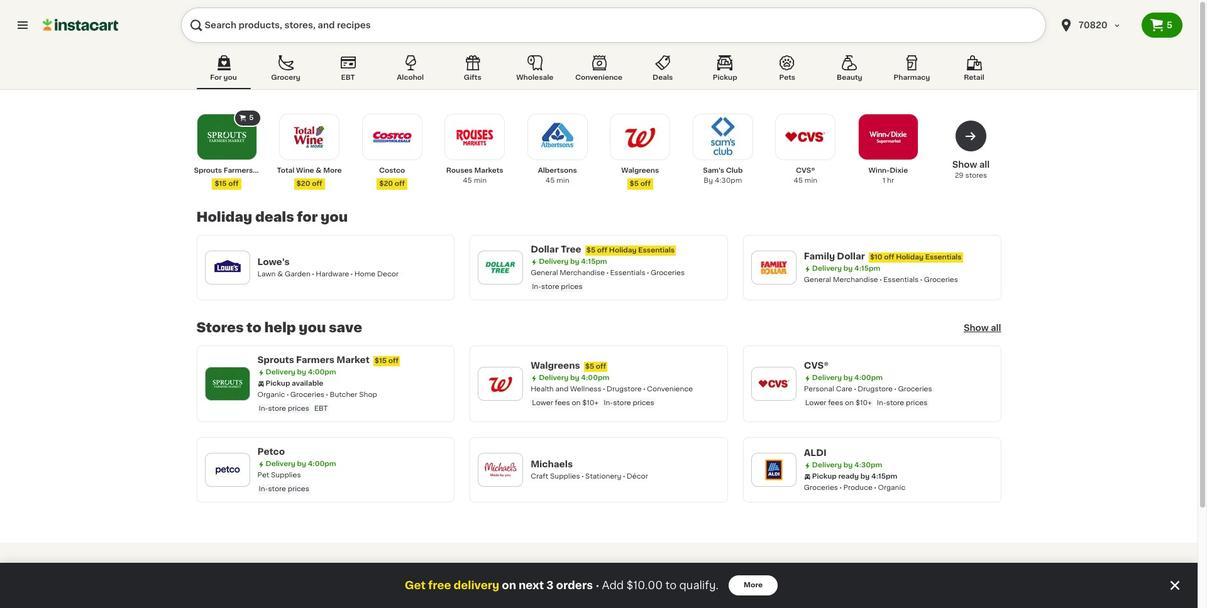 Task type: locate. For each thing, give the bounding box(es) containing it.
$20 down wine on the left of page
[[297, 180, 310, 187]]

off
[[228, 180, 239, 187], [312, 180, 322, 187], [395, 180, 405, 187], [641, 180, 651, 187], [597, 247, 608, 254], [884, 254, 895, 261], [388, 358, 399, 365], [596, 364, 606, 370]]

family dollar $10 off holiday essentials
[[804, 252, 962, 261]]

lowe's
[[258, 258, 290, 267]]

michaels craft supplies stationery décor
[[531, 460, 648, 480]]

market inside sprouts farmers market $15 off
[[255, 167, 280, 174]]

cvs® down cvs® "image" in the top right of the page
[[796, 167, 815, 174]]

holiday for family
[[896, 254, 924, 261]]

supplies right pet
[[271, 472, 301, 479]]

by for dollar tree logo
[[570, 258, 580, 265]]

sprouts farmers market $15 off up available
[[258, 356, 399, 365]]

0 horizontal spatial $10+
[[583, 400, 599, 407]]

delivery by 4:00pm for walgreens logo on the left bottom of the page
[[539, 375, 610, 382]]

on inside get free delivery on next 3 orders • add $10.00 to qualify.
[[502, 581, 516, 591]]

delivery by 4:00pm for petco logo
[[266, 461, 336, 468]]

fees
[[555, 400, 570, 407], [828, 400, 844, 407]]

more right qualify.
[[744, 582, 763, 589]]

1 vertical spatial you
[[321, 211, 348, 224]]

1 horizontal spatial walgreens
[[622, 167, 659, 174]]

0 vertical spatial to
[[247, 321, 262, 335]]

& inside "lowe's lawn & garden hardware home decor"
[[278, 271, 283, 278]]

supplies inside michaels craft supplies stationery décor
[[550, 474, 580, 480]]

1 horizontal spatial min
[[557, 177, 570, 184]]

ready
[[839, 474, 859, 480]]

organic down pickup available
[[258, 392, 285, 399]]

sprouts farmers market $15 off
[[194, 167, 280, 187], [258, 356, 399, 365]]

1 horizontal spatial $15
[[375, 358, 387, 365]]

1 vertical spatial in-store prices
[[259, 486, 309, 493]]

holiday right $10
[[896, 254, 924, 261]]

min inside the rouses markets 45 min
[[474, 177, 487, 184]]

0 vertical spatial ebt
[[341, 74, 355, 81]]

by for petco logo
[[297, 461, 306, 468]]

by
[[704, 177, 713, 184]]

general down family
[[804, 277, 832, 284]]

to right $10.00
[[666, 581, 677, 591]]

0 horizontal spatial 45
[[463, 177, 472, 184]]

by up wellness
[[570, 375, 580, 382]]

aldi
[[804, 449, 827, 458]]

2 horizontal spatial on
[[845, 400, 854, 407]]

1 horizontal spatial $10+
[[856, 400, 872, 407]]

deals button
[[636, 53, 690, 89]]

sprouts down sprouts farmers market image
[[194, 167, 222, 174]]

$10
[[870, 254, 883, 261]]

4:00pm for cvs® logo on the right bottom of page
[[855, 375, 883, 382]]

0 horizontal spatial min
[[474, 177, 487, 184]]

merchandise for family dollar
[[833, 277, 878, 284]]

0 horizontal spatial all
[[980, 160, 990, 169]]

more inside total wine & more $20 off
[[323, 167, 342, 174]]

0 horizontal spatial delivery by 4:15pm
[[539, 258, 607, 265]]

0 horizontal spatial convenience
[[575, 74, 623, 81]]

convenience inside 'button'
[[575, 74, 623, 81]]

delivery by 4:15pm for tree
[[539, 258, 607, 265]]

1 vertical spatial ebt
[[314, 406, 328, 413]]

4:15pm down dollar tree $5 off holiday essentials
[[581, 258, 607, 265]]

45 inside the rouses markets 45 min
[[463, 177, 472, 184]]

4:00pm up available
[[308, 369, 336, 376]]

organic
[[258, 392, 285, 399], [878, 485, 906, 492]]

holiday
[[197, 211, 252, 224], [609, 247, 637, 254], [896, 254, 924, 261]]

wellness
[[570, 386, 602, 393]]

1 horizontal spatial fees
[[828, 400, 844, 407]]

0 horizontal spatial $20
[[297, 180, 310, 187]]

0 vertical spatial convenience
[[575, 74, 623, 81]]

holiday inside family dollar $10 off holiday essentials
[[896, 254, 924, 261]]

show inside show all 29 stores
[[953, 160, 978, 169]]

walgreens $5 off up 'and'
[[531, 362, 606, 370]]

1 horizontal spatial holiday
[[609, 247, 637, 254]]

0 horizontal spatial ebt
[[314, 406, 328, 413]]

$10+ down personal care drugstore groceries
[[856, 400, 872, 407]]

1 horizontal spatial farmers
[[296, 356, 335, 365]]

0 vertical spatial sprouts
[[194, 167, 222, 174]]

1 $10+ from the left
[[583, 400, 599, 407]]

1 vertical spatial $5
[[587, 247, 596, 254]]

1 vertical spatial convenience
[[647, 386, 693, 393]]

1 vertical spatial to
[[666, 581, 677, 591]]

delivery by 4:15pm
[[539, 258, 607, 265], [812, 265, 881, 272]]

market down save on the left of page
[[337, 356, 370, 365]]

general right dollar tree logo
[[531, 270, 558, 277]]

1 vertical spatial walgreens
[[531, 362, 580, 370]]

delivery for sprouts farmers market logo
[[266, 369, 295, 376]]

3 min from the left
[[805, 177, 818, 184]]

2 drugstore from the left
[[858, 386, 893, 393]]

0 vertical spatial &
[[316, 167, 322, 174]]

1 lower from the left
[[532, 400, 553, 407]]

3
[[547, 581, 554, 591]]

general for dollar tree
[[531, 270, 558, 277]]

$10+ down wellness
[[583, 400, 599, 407]]

0 horizontal spatial holiday
[[197, 211, 252, 224]]

0 vertical spatial farmers
[[224, 167, 253, 174]]

ebt button
[[321, 53, 375, 89]]

in-store prices down tree
[[532, 284, 583, 291]]

store down pickup available
[[268, 406, 286, 413]]

5 inside button
[[1167, 21, 1173, 30]]

0 vertical spatial $15
[[215, 180, 227, 187]]

dollar tree logo image
[[484, 252, 517, 284]]

by up available
[[297, 369, 306, 376]]

1 vertical spatial all
[[991, 324, 1002, 333]]

to left help at the left
[[247, 321, 262, 335]]

prices down organic groceries butcher shop
[[288, 406, 309, 413]]

in-store prices for delivery by 4:15pm
[[532, 284, 583, 291]]

store down health and wellness drugstore convenience
[[613, 400, 631, 407]]

convenience inside 'tab panel'
[[647, 386, 693, 393]]

1 horizontal spatial supplies
[[550, 474, 580, 480]]

70820 button
[[1051, 8, 1142, 43], [1059, 8, 1134, 43]]

1 vertical spatial cvs®
[[804, 362, 829, 370]]

0 horizontal spatial farmers
[[224, 167, 253, 174]]

45 inside albertsons 45 min
[[546, 177, 555, 184]]

craft
[[531, 474, 549, 480]]

1 horizontal spatial walgreens $5 off
[[622, 167, 659, 187]]

lowe's logo image
[[211, 252, 244, 284]]

0 vertical spatial $5
[[630, 180, 639, 187]]

lower fees on $10+ in-store prices
[[532, 400, 654, 407], [806, 400, 928, 407]]

pickup up sam's club image at the top right
[[713, 74, 738, 81]]

0 vertical spatial in-store prices
[[532, 284, 583, 291]]

3 45 from the left
[[794, 177, 803, 184]]

0 vertical spatial organic
[[258, 392, 285, 399]]

pickup inside pickup button
[[713, 74, 738, 81]]

merchandise for dollar tree
[[560, 270, 605, 277]]

4:30pm up pickup ready by 4:15pm
[[855, 462, 883, 469]]

merchandise
[[560, 270, 605, 277], [833, 277, 878, 284]]

1 vertical spatial market
[[337, 356, 370, 365]]

off inside dollar tree $5 off holiday essentials
[[597, 247, 608, 254]]

walgreens down walgreens image at the right of page
[[622, 167, 659, 174]]

delivery by 4:00pm up wellness
[[539, 375, 610, 382]]

on down wellness
[[572, 400, 581, 407]]

delivery by 4:00pm up the 'pet supplies'
[[266, 461, 336, 468]]

general merchandise essentials groceries
[[531, 270, 685, 277], [804, 277, 958, 284]]

show inside popup button
[[964, 324, 989, 333]]

2 horizontal spatial holiday
[[896, 254, 924, 261]]

45
[[463, 177, 472, 184], [546, 177, 555, 184], [794, 177, 803, 184]]

delivery for aldi logo
[[812, 462, 842, 469]]

holiday inside dollar tree $5 off holiday essentials
[[609, 247, 637, 254]]

delivery for petco logo
[[266, 461, 295, 468]]

1 horizontal spatial lower fees on $10+ in-store prices
[[806, 400, 928, 407]]

0 vertical spatial show
[[953, 160, 978, 169]]

fees down care at the right of the page
[[828, 400, 844, 407]]

1 horizontal spatial convenience
[[647, 386, 693, 393]]

cvs® inside cvs® 45 min
[[796, 167, 815, 174]]

4:00pm down 'in-store prices ebt'
[[308, 461, 336, 468]]

None search field
[[181, 8, 1046, 43]]

holiday deals for you
[[197, 211, 348, 224]]

free
[[428, 581, 451, 591]]

45 down rouses
[[463, 177, 472, 184]]

in- down health and wellness drugstore convenience
[[604, 400, 613, 407]]

cvs® image
[[784, 116, 827, 158]]

2 horizontal spatial pickup
[[812, 474, 837, 480]]

by down tree
[[570, 258, 580, 265]]

pickup for pickup available
[[266, 380, 290, 387]]

merchandise down $10
[[833, 277, 878, 284]]

min down cvs® "image" in the top right of the page
[[805, 177, 818, 184]]

min for albertsons 45 min
[[557, 177, 570, 184]]

0 horizontal spatial pickup
[[266, 380, 290, 387]]

2 fees from the left
[[828, 400, 844, 407]]

45 down cvs® "image" in the top right of the page
[[794, 177, 803, 184]]

by for sprouts farmers market logo
[[297, 369, 306, 376]]

ebt
[[341, 74, 355, 81], [314, 406, 328, 413]]

4:15pm up produce
[[872, 474, 898, 480]]

general merchandise essentials groceries down $10
[[804, 277, 958, 284]]

holiday right tree
[[609, 247, 637, 254]]

4:00pm up personal care drugstore groceries
[[855, 375, 883, 382]]

cvs® up personal
[[804, 362, 829, 370]]

1 min from the left
[[474, 177, 487, 184]]

0 vertical spatial pickup
[[713, 74, 738, 81]]

delivery for family dollar logo
[[812, 265, 842, 272]]

by down family dollar $10 off holiday essentials
[[844, 265, 853, 272]]

fees for care
[[828, 400, 844, 407]]

show all
[[964, 324, 1002, 333]]

delivery for dollar tree logo
[[539, 258, 569, 265]]

stores
[[966, 172, 987, 179]]

tree
[[561, 245, 582, 254]]

$20 down costco
[[379, 180, 393, 187]]

45 for cvs® 45 min
[[794, 177, 803, 184]]

2 min from the left
[[557, 177, 570, 184]]

1 vertical spatial walgreens $5 off
[[531, 362, 606, 370]]

4:15pm down $10
[[855, 265, 881, 272]]

& for lowe's
[[278, 271, 283, 278]]

fees down 'and'
[[555, 400, 570, 407]]

delivery up personal
[[812, 375, 842, 382]]

2 vertical spatial pickup
[[812, 474, 837, 480]]

delivery up 'and'
[[539, 375, 569, 382]]

show
[[953, 160, 978, 169], [964, 324, 989, 333]]

pharmacy button
[[885, 53, 939, 89]]

stores
[[197, 321, 244, 335]]

1 horizontal spatial $20
[[379, 180, 393, 187]]

tab panel containing holiday deals for you
[[190, 109, 1008, 503]]

dollar left $10
[[837, 252, 865, 261]]

tab panel
[[190, 109, 1008, 503]]

$5 down walgreens image at the right of page
[[630, 180, 639, 187]]

$10+ for wellness
[[583, 400, 599, 407]]

costco image
[[371, 116, 414, 158]]

prices down health and wellness drugstore convenience
[[633, 400, 654, 407]]

holiday for dollar
[[609, 247, 637, 254]]

45 down the albertsons
[[546, 177, 555, 184]]

by up the 'pet supplies'
[[297, 461, 306, 468]]

lower down health at bottom left
[[532, 400, 553, 407]]

to inside get free delivery on next 3 orders • add $10.00 to qualify.
[[666, 581, 677, 591]]

delivery down family
[[812, 265, 842, 272]]

you
[[223, 74, 237, 81], [321, 211, 348, 224], [299, 321, 326, 335]]

essentials inside dollar tree $5 off holiday essentials
[[639, 247, 675, 254]]

1 horizontal spatial sprouts
[[258, 356, 294, 365]]

2 horizontal spatial 45
[[794, 177, 803, 184]]

delivery by 4:00pm
[[266, 369, 336, 376], [539, 375, 610, 382], [812, 375, 883, 382], [266, 461, 336, 468]]

0 horizontal spatial walgreens
[[531, 362, 580, 370]]

0 horizontal spatial lower fees on $10+ in-store prices
[[532, 400, 654, 407]]

stationery
[[586, 474, 622, 480]]

sam's club image
[[702, 116, 744, 158]]

& inside total wine & more $20 off
[[316, 167, 322, 174]]

0 horizontal spatial merchandise
[[560, 270, 605, 277]]

off inside family dollar $10 off holiday essentials
[[884, 254, 895, 261]]

groceries for dollar tree logo
[[651, 270, 685, 277]]

1 fees from the left
[[555, 400, 570, 407]]

delivery down tree
[[539, 258, 569, 265]]

for
[[297, 211, 318, 224]]

pet
[[258, 472, 269, 479]]

0 horizontal spatial to
[[247, 321, 262, 335]]

pickup up 'in-store prices ebt'
[[266, 380, 290, 387]]

2 45 from the left
[[546, 177, 555, 184]]

pets
[[780, 74, 796, 81]]

delivery by 4:15pm down tree
[[539, 258, 607, 265]]

1 horizontal spatial to
[[666, 581, 677, 591]]

delivery by 4:00pm up care at the right of the page
[[812, 375, 883, 382]]

dollar left tree
[[531, 245, 559, 254]]

sprouts farmers market $15 off down sprouts farmers market image
[[194, 167, 280, 187]]

1 horizontal spatial in-store prices
[[532, 284, 583, 291]]

ebt inside 'tab panel'
[[314, 406, 328, 413]]

4:30pm inside sam's club by 4:30pm
[[715, 177, 742, 184]]

0 horizontal spatial sprouts
[[194, 167, 222, 174]]

butcher
[[330, 392, 357, 399]]

winn-dixie 1 hr
[[869, 167, 908, 184]]

2 $20 from the left
[[379, 180, 393, 187]]

1 vertical spatial more
[[744, 582, 763, 589]]

by up ready
[[844, 462, 853, 469]]

delivery up pickup available
[[266, 369, 295, 376]]

next
[[519, 581, 544, 591]]

1 horizontal spatial all
[[991, 324, 1002, 333]]

2 lower fees on $10+ in-store prices from the left
[[806, 400, 928, 407]]

petco
[[258, 448, 285, 457]]

winn dixie image
[[867, 116, 910, 158]]

$10+
[[583, 400, 599, 407], [856, 400, 872, 407]]

all inside popup button
[[991, 324, 1002, 333]]

instacart image
[[43, 18, 118, 33]]

prices
[[561, 284, 583, 291], [633, 400, 654, 407], [906, 400, 928, 407], [288, 406, 309, 413], [288, 486, 309, 493]]

essentials inside family dollar $10 off holiday essentials
[[926, 254, 962, 261]]

you for stores to help you save
[[299, 321, 326, 335]]

0 horizontal spatial 5
[[249, 114, 254, 121]]

2 vertical spatial you
[[299, 321, 326, 335]]

1 horizontal spatial general
[[804, 277, 832, 284]]

store down personal care drugstore groceries
[[887, 400, 905, 407]]

1 horizontal spatial 5
[[1167, 21, 1173, 30]]

$15 up the shop
[[375, 358, 387, 365]]

farmers inside sprouts farmers market $15 off
[[224, 167, 253, 174]]

1 45 from the left
[[463, 177, 472, 184]]

for you button
[[197, 53, 251, 89]]

delivery down aldi in the right of the page
[[812, 462, 842, 469]]

0 vertical spatial market
[[255, 167, 280, 174]]

1 horizontal spatial general merchandise essentials groceries
[[804, 277, 958, 284]]

all inside show all 29 stores
[[980, 160, 990, 169]]

drugstore right care at the right of the page
[[858, 386, 893, 393]]

cvs® 45 min
[[794, 167, 818, 184]]

1 vertical spatial 5
[[249, 114, 254, 121]]

lower fees on $10+ in-store prices down personal care drugstore groceries
[[806, 400, 928, 407]]

$20 inside costco $20 off
[[379, 180, 393, 187]]

beauty button
[[823, 53, 877, 89]]

1 horizontal spatial drugstore
[[858, 386, 893, 393]]

min inside cvs® 45 min
[[805, 177, 818, 184]]

dollar
[[531, 245, 559, 254], [837, 252, 865, 261]]

4:15pm
[[581, 258, 607, 265], [855, 265, 881, 272], [872, 474, 898, 480]]

min inside albertsons 45 min
[[557, 177, 570, 184]]

get
[[405, 581, 426, 591]]

show for show all 29 stores
[[953, 160, 978, 169]]

delivery by 4:00pm for cvs® logo on the right bottom of page
[[812, 375, 883, 382]]

0 horizontal spatial more
[[323, 167, 342, 174]]

lower down personal
[[806, 400, 827, 407]]

1 horizontal spatial pickup
[[713, 74, 738, 81]]

1 vertical spatial pickup
[[266, 380, 290, 387]]

lower for personal
[[806, 400, 827, 407]]

albertsons image
[[536, 116, 579, 158]]

0 horizontal spatial lower
[[532, 400, 553, 407]]

in- down pet
[[259, 486, 268, 493]]

1 horizontal spatial market
[[337, 356, 370, 365]]

$5
[[630, 180, 639, 187], [587, 247, 596, 254], [585, 364, 594, 370]]

0 horizontal spatial drugstore
[[607, 386, 642, 393]]

1 lower fees on $10+ in-store prices from the left
[[532, 400, 654, 407]]

0 vertical spatial 4:30pm
[[715, 177, 742, 184]]

0 vertical spatial 5
[[1167, 21, 1173, 30]]

aldi logo image
[[758, 454, 790, 487]]

farmers down sprouts farmers market image
[[224, 167, 253, 174]]

4:30pm
[[715, 177, 742, 184], [855, 462, 883, 469]]

0 vertical spatial all
[[980, 160, 990, 169]]

delivery by 4:00pm up pickup available
[[266, 369, 336, 376]]

&
[[316, 167, 322, 174], [278, 271, 283, 278]]

4:30pm down club
[[715, 177, 742, 184]]

45 inside cvs® 45 min
[[794, 177, 803, 184]]

1 horizontal spatial 4:30pm
[[855, 462, 883, 469]]

2 $10+ from the left
[[856, 400, 872, 407]]

lower fees on $10+ in-store prices down wellness
[[532, 400, 654, 407]]

dollar tree $5 off holiday essentials
[[531, 245, 675, 254]]

in-
[[532, 284, 542, 291], [604, 400, 613, 407], [877, 400, 887, 407], [259, 406, 268, 413], [259, 486, 268, 493]]

rouses
[[446, 167, 473, 174]]

0 horizontal spatial general
[[531, 270, 558, 277]]

1 horizontal spatial on
[[572, 400, 581, 407]]

$15 down sprouts farmers market image
[[215, 180, 227, 187]]

sprouts farmers market logo image
[[211, 368, 244, 401]]

4:00pm for sprouts farmers market logo
[[308, 369, 336, 376]]

$5 right tree
[[587, 247, 596, 254]]

2 lower from the left
[[806, 400, 827, 407]]

market left wine on the left of page
[[255, 167, 280, 174]]

$5 inside dollar tree $5 off holiday essentials
[[587, 247, 596, 254]]

2 70820 button from the left
[[1059, 8, 1134, 43]]

delivery by 4:15pm for dollar
[[812, 265, 881, 272]]

0 horizontal spatial on
[[502, 581, 516, 591]]

merchandise down tree
[[560, 270, 605, 277]]

1 vertical spatial &
[[278, 271, 283, 278]]

farmers up available
[[296, 356, 335, 365]]

1 horizontal spatial &
[[316, 167, 322, 174]]

min down the albertsons
[[557, 177, 570, 184]]

& right wine on the left of page
[[316, 167, 322, 174]]

0 horizontal spatial organic
[[258, 392, 285, 399]]

min down the markets
[[474, 177, 487, 184]]

pickup
[[713, 74, 738, 81], [266, 380, 290, 387], [812, 474, 837, 480]]

convenience
[[575, 74, 623, 81], [647, 386, 693, 393]]

70820
[[1079, 21, 1108, 30]]

drugstore right wellness
[[607, 386, 642, 393]]

on down care at the right of the page
[[845, 400, 854, 407]]

delivery by 4:15pm down family
[[812, 265, 881, 272]]

cvs® for cvs® 45 min
[[796, 167, 815, 174]]

club
[[726, 167, 743, 174]]

1 horizontal spatial dollar
[[837, 252, 865, 261]]

$5 up wellness
[[585, 364, 594, 370]]

1 horizontal spatial 45
[[546, 177, 555, 184]]

in-store prices down the 'pet supplies'
[[259, 486, 309, 493]]

markets
[[475, 167, 504, 174]]

1 horizontal spatial delivery by 4:15pm
[[812, 265, 881, 272]]

to
[[247, 321, 262, 335], [666, 581, 677, 591]]

delivery up the 'pet supplies'
[[266, 461, 295, 468]]

prices down the 'pet supplies'
[[288, 486, 309, 493]]

get free delivery on next 3 orders • add $10.00 to qualify.
[[405, 581, 719, 591]]

& right lawn on the top of page
[[278, 271, 283, 278]]

0 horizontal spatial $15
[[215, 180, 227, 187]]

in- down personal care drugstore groceries
[[877, 400, 887, 407]]

ebt left alcohol
[[341, 74, 355, 81]]

lowe's lawn & garden hardware home decor
[[258, 258, 399, 278]]

sam's club by 4:30pm
[[703, 167, 743, 184]]

supplies down michaels
[[550, 474, 580, 480]]

1 vertical spatial organic
[[878, 485, 906, 492]]

holiday left deals
[[197, 211, 252, 224]]

1 horizontal spatial lower
[[806, 400, 827, 407]]

on left the next
[[502, 581, 516, 591]]

market
[[255, 167, 280, 174], [337, 356, 370, 365]]

1 horizontal spatial merchandise
[[833, 277, 878, 284]]

min
[[474, 177, 487, 184], [557, 177, 570, 184], [805, 177, 818, 184]]

1 $20 from the left
[[297, 180, 310, 187]]

walgreens $5 off down walgreens image at the right of page
[[622, 167, 659, 187]]



Task type: vqa. For each thing, say whether or not it's contained in the screenshot.
Lower to the left
yes



Task type: describe. For each thing, give the bounding box(es) containing it.
0 horizontal spatial walgreens $5 off
[[531, 362, 606, 370]]

4:15pm for tree
[[581, 258, 607, 265]]

fees for and
[[555, 400, 570, 407]]

garden
[[285, 271, 311, 278]]

sprouts farmers market image
[[205, 116, 248, 158]]

grocery
[[271, 74, 301, 81]]

prices down tree
[[561, 284, 583, 291]]

michaels logo image
[[484, 454, 517, 487]]

on for and
[[572, 400, 581, 407]]

retail button
[[947, 53, 1002, 89]]

delivery by 4:30pm
[[812, 462, 883, 469]]

pickup for pickup
[[713, 74, 738, 81]]

1 vertical spatial sprouts
[[258, 356, 294, 365]]

deals
[[255, 211, 294, 224]]

you inside 'button'
[[223, 74, 237, 81]]

winn-
[[869, 167, 890, 174]]

1
[[883, 177, 886, 184]]

total wine & more $20 off
[[277, 167, 342, 187]]

0 horizontal spatial supplies
[[271, 472, 301, 479]]

ebt inside button
[[341, 74, 355, 81]]

cvs® logo image
[[758, 368, 790, 401]]

shop categories tab list
[[197, 53, 1002, 89]]

family dollar logo image
[[758, 252, 790, 284]]

albertsons 45 min
[[538, 167, 577, 184]]

& for total
[[316, 167, 322, 174]]

grocery button
[[259, 53, 313, 89]]

prices down personal care drugstore groceries
[[906, 400, 928, 407]]

delivery
[[454, 581, 500, 591]]

retail
[[964, 74, 985, 81]]

5 button
[[1142, 13, 1183, 38]]

off inside total wine & more $20 off
[[312, 180, 322, 187]]

gifts
[[464, 74, 482, 81]]

petco logo image
[[211, 454, 244, 487]]

produce
[[844, 485, 873, 492]]

qualify.
[[680, 581, 719, 591]]

delivery for cvs® logo on the right bottom of page
[[812, 375, 842, 382]]

general merchandise essentials groceries for dollar tree
[[531, 270, 685, 277]]

health and wellness drugstore convenience
[[531, 386, 693, 393]]

45 for albertsons 45 min
[[546, 177, 555, 184]]

wholesale button
[[508, 53, 562, 89]]

by for walgreens logo on the left bottom of the page
[[570, 375, 580, 382]]

family
[[804, 252, 835, 261]]

delivery for walgreens logo on the left bottom of the page
[[539, 375, 569, 382]]

show for show all
[[964, 324, 989, 333]]

rouses markets 45 min
[[446, 167, 504, 184]]

and
[[556, 386, 569, 393]]

stores to help you save
[[197, 321, 362, 335]]

1 horizontal spatial organic
[[878, 485, 906, 492]]

organic groceries butcher shop
[[258, 392, 377, 399]]

pharmacy
[[894, 74, 930, 81]]

•
[[596, 581, 600, 591]]

gifts button
[[446, 53, 500, 89]]

personal care drugstore groceries
[[804, 386, 932, 393]]

by for aldi logo
[[844, 462, 853, 469]]

1 vertical spatial 4:30pm
[[855, 462, 883, 469]]

wholesale
[[517, 74, 554, 81]]

more button
[[729, 576, 778, 596]]

groceries for family dollar logo
[[924, 277, 958, 284]]

care
[[836, 386, 853, 393]]

convenience button
[[570, 53, 628, 89]]

pets button
[[761, 53, 815, 89]]

pet supplies
[[258, 472, 301, 479]]

for
[[210, 74, 222, 81]]

alcohol button
[[383, 53, 438, 89]]

orders
[[556, 581, 593, 591]]

pickup for pickup ready by 4:15pm
[[812, 474, 837, 480]]

4:00pm for petco logo
[[308, 461, 336, 468]]

help
[[264, 321, 296, 335]]

$10.00
[[627, 581, 663, 591]]

available
[[292, 380, 323, 387]]

beauty
[[837, 74, 863, 81]]

general for family dollar
[[804, 277, 832, 284]]

$20 inside total wine & more $20 off
[[297, 180, 310, 187]]

1 drugstore from the left
[[607, 386, 642, 393]]

1 vertical spatial sprouts farmers market $15 off
[[258, 356, 399, 365]]

show all button
[[964, 322, 1002, 335]]

min for cvs® 45 min
[[805, 177, 818, 184]]

michaels
[[531, 460, 573, 469]]

you for holiday deals for you
[[321, 211, 348, 224]]

4:00pm for walgreens logo on the left bottom of the page
[[581, 375, 610, 382]]

Search field
[[181, 8, 1046, 43]]

by for family dollar logo
[[844, 265, 853, 272]]

0 vertical spatial walgreens $5 off
[[622, 167, 659, 187]]

general merchandise essentials groceries for family dollar
[[804, 277, 958, 284]]

store right dollar tree logo
[[542, 284, 559, 291]]

in- right dollar tree logo
[[532, 284, 542, 291]]

1 vertical spatial farmers
[[296, 356, 335, 365]]

costco
[[379, 167, 405, 174]]

show all 29 stores
[[953, 160, 990, 179]]

total wine & more image
[[288, 116, 331, 158]]

walgreens image
[[619, 116, 662, 158]]

dixie
[[890, 167, 908, 174]]

4:15pm for dollar
[[855, 265, 881, 272]]

all for show all
[[991, 324, 1002, 333]]

0 vertical spatial sprouts farmers market $15 off
[[194, 167, 280, 187]]

in- down pickup available
[[259, 406, 268, 413]]

in-store prices ebt
[[259, 406, 328, 413]]

groceries produce organic
[[804, 485, 906, 492]]

all for show all 29 stores
[[980, 160, 990, 169]]

by up produce
[[861, 474, 870, 480]]

decor
[[377, 271, 399, 278]]

2 vertical spatial $5
[[585, 364, 594, 370]]

in-store prices for delivery by 4:00pm
[[259, 486, 309, 493]]

personal
[[804, 386, 834, 393]]

for you
[[210, 74, 237, 81]]

hardware
[[316, 271, 349, 278]]

groceries for cvs® logo on the right bottom of page
[[898, 386, 932, 393]]

lawn
[[258, 271, 276, 278]]

0 horizontal spatial dollar
[[531, 245, 559, 254]]

deals
[[653, 74, 673, 81]]

lower for health
[[532, 400, 553, 407]]

hr
[[887, 177, 894, 184]]

pickup button
[[698, 53, 752, 89]]

cvs® for cvs®
[[804, 362, 829, 370]]

1 vertical spatial $15
[[375, 358, 387, 365]]

$10+ for drugstore
[[856, 400, 872, 407]]

off inside costco $20 off
[[395, 180, 405, 187]]

more inside button
[[744, 582, 763, 589]]

29
[[955, 172, 964, 179]]

delivery by 4:00pm for sprouts farmers market logo
[[266, 369, 336, 376]]

rouses markets image
[[454, 116, 496, 158]]

walgreens logo image
[[484, 368, 517, 401]]

lower fees on $10+ in-store prices for wellness
[[532, 400, 654, 407]]

pickup available
[[266, 380, 323, 387]]

albertsons
[[538, 167, 577, 174]]

pickup ready by 4:15pm
[[812, 474, 898, 480]]

by for cvs® logo on the right bottom of page
[[844, 375, 853, 382]]

health
[[531, 386, 554, 393]]

on for care
[[845, 400, 854, 407]]

add
[[602, 581, 624, 591]]

décor
[[627, 474, 648, 480]]

sam's
[[703, 167, 725, 174]]

wine
[[296, 167, 314, 174]]

total
[[277, 167, 295, 174]]

treatment tracker modal dialog
[[0, 564, 1198, 609]]

lower fees on $10+ in-store prices for drugstore
[[806, 400, 928, 407]]

1 70820 button from the left
[[1051, 8, 1142, 43]]

alcohol
[[397, 74, 424, 81]]

store down the 'pet supplies'
[[268, 486, 286, 493]]

save
[[329, 321, 362, 335]]

0 vertical spatial walgreens
[[622, 167, 659, 174]]



